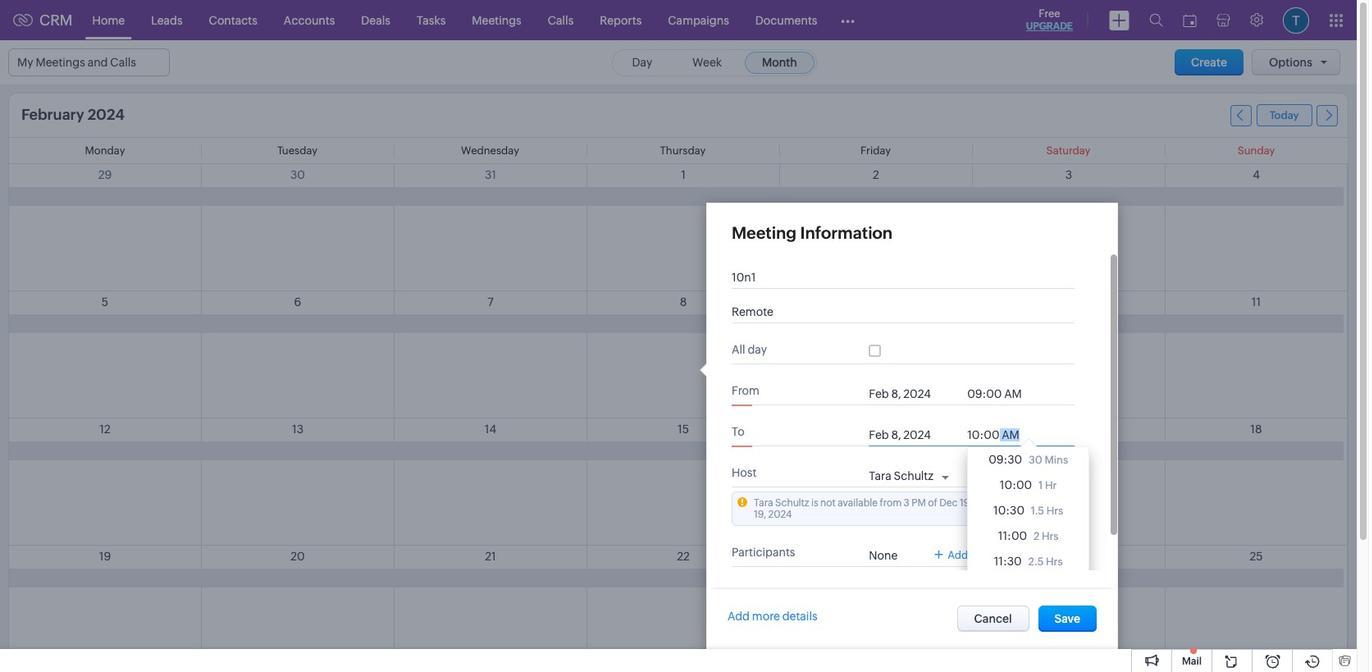 Task type: vqa. For each thing, say whether or not it's contained in the screenshot.


Task type: describe. For each thing, give the bounding box(es) containing it.
hh:mm a text field for to
[[968, 428, 1033, 441]]

leads link
[[138, 0, 196, 40]]

2 inside 11:00 2 hrs
[[1034, 530, 1040, 542]]

10:30 1.5 hrs
[[994, 504, 1064, 517]]

0 horizontal spatial calls
[[110, 56, 136, 69]]

crm link
[[13, 11, 73, 29]]

hrs for 11:00
[[1042, 530, 1059, 542]]

tara for tara schultz
[[869, 469, 892, 483]]

create
[[1192, 56, 1228, 69]]

0 horizontal spatial meetings
[[36, 56, 85, 69]]

0 vertical spatial 2024
[[88, 106, 125, 123]]

crm
[[39, 11, 73, 29]]

add link
[[935, 549, 969, 561]]

add more details
[[728, 610, 818, 623]]

18
[[1251, 423, 1263, 436]]

20
[[291, 550, 305, 563]]

day link
[[615, 51, 670, 73]]

tara for tara schultz is not available from 3 pm of dec 19, 2023 to 4 pm of dec 19, 2024
[[754, 497, 774, 509]]

sunday
[[1238, 144, 1275, 157]]

add for add link
[[948, 549, 969, 561]]

related to
[[732, 587, 788, 600]]

13
[[292, 423, 304, 436]]

month link
[[745, 51, 815, 73]]

10:00 1 hr
[[1000, 478, 1057, 492]]

11
[[1252, 295, 1261, 309]]

documents link
[[743, 0, 831, 40]]

week link
[[675, 51, 740, 73]]

meeting information
[[732, 223, 893, 242]]

reports
[[600, 14, 642, 27]]

week
[[693, 55, 722, 69]]

21
[[485, 550, 496, 563]]

tuesday
[[277, 144, 318, 157]]

09:30 30 mins
[[989, 453, 1068, 466]]

10:30
[[994, 504, 1025, 517]]

from
[[880, 497, 902, 509]]

details
[[783, 610, 818, 623]]

31
[[485, 168, 496, 181]]

my
[[17, 56, 33, 69]]

and
[[88, 56, 108, 69]]

12
[[99, 423, 111, 436]]

meetings link
[[459, 0, 535, 40]]

options
[[1269, 56, 1313, 69]]

11:00
[[998, 529, 1028, 542]]

2.5
[[1029, 556, 1044, 568]]

1.5
[[1031, 505, 1045, 517]]

more
[[752, 610, 780, 623]]

Location text field
[[732, 305, 1060, 318]]

information
[[800, 223, 893, 242]]

campaigns
[[668, 14, 729, 27]]

campaigns link
[[655, 0, 743, 40]]

29
[[98, 168, 112, 181]]

09:30
[[989, 453, 1023, 466]]

february
[[21, 106, 84, 123]]

0 vertical spatial 1
[[681, 168, 686, 181]]

hr
[[1045, 479, 1057, 492]]

1 of from the left
[[928, 497, 938, 509]]

0 horizontal spatial to
[[732, 425, 745, 438]]

16
[[870, 423, 882, 436]]

hrs for 10:30
[[1047, 505, 1064, 517]]

4 inside tara schultz is not available from 3 pm of dec 19, 2023 to 4 pm of dec 19, 2024
[[1011, 497, 1018, 509]]

1 dec from the left
[[940, 497, 958, 509]]

11:30 2.5 hrs
[[994, 555, 1063, 568]]

meetings inside meetings link
[[472, 14, 522, 27]]

0 vertical spatial calls
[[548, 14, 574, 27]]

tasks
[[417, 14, 446, 27]]

related
[[732, 587, 773, 600]]

documents
[[756, 14, 818, 27]]

hh:mm a text field for from
[[968, 387, 1033, 400]]

from
[[732, 384, 760, 397]]

1 horizontal spatial 19,
[[960, 497, 972, 509]]

reports link
[[587, 0, 655, 40]]

7
[[488, 295, 494, 309]]

not
[[821, 497, 836, 509]]

23
[[870, 550, 883, 563]]

tara schultz is not available from 3 pm of dec 19, 2023 to 4 pm of dec 19, 2024
[[754, 497, 1066, 520]]

participants
[[732, 546, 796, 559]]

none
[[869, 549, 898, 562]]



Task type: locate. For each thing, give the bounding box(es) containing it.
0 horizontal spatial 19,
[[754, 509, 767, 520]]

0 horizontal spatial 2
[[873, 168, 880, 181]]

mail
[[1183, 656, 1202, 667]]

dec down hr
[[1048, 497, 1066, 509]]

of down hr
[[1036, 497, 1046, 509]]

1 horizontal spatial 1
[[1039, 479, 1043, 492]]

0 vertical spatial schultz
[[894, 469, 934, 483]]

0 horizontal spatial schultz
[[776, 497, 810, 509]]

accounts
[[284, 14, 335, 27]]

tara inside tara schultz is not available from 3 pm of dec 19, 2023 to 4 pm of dec 19, 2024
[[754, 497, 774, 509]]

1 horizontal spatial calls
[[548, 14, 574, 27]]

17
[[1064, 423, 1075, 436]]

hh:mm a text field
[[968, 387, 1033, 400], [968, 428, 1033, 441]]

0 vertical spatial 3
[[1066, 168, 1073, 181]]

3 inside tara schultz is not available from 3 pm of dec 19, 2023 to 4 pm of dec 19, 2024
[[904, 497, 910, 509]]

22
[[677, 550, 690, 563]]

my meetings and calls
[[17, 56, 136, 69]]

1 horizontal spatial schultz
[[894, 469, 934, 483]]

24
[[1063, 550, 1076, 563]]

0 vertical spatial add
[[948, 549, 969, 561]]

schultz for tara schultz
[[894, 469, 934, 483]]

0 horizontal spatial 30
[[290, 168, 305, 181]]

0 vertical spatial 2
[[873, 168, 880, 181]]

0 vertical spatial hrs
[[1047, 505, 1064, 517]]

1 vertical spatial 3
[[904, 497, 910, 509]]

2024 up monday
[[88, 106, 125, 123]]

4 down sunday
[[1253, 168, 1260, 181]]

of down tara schultz
[[928, 497, 938, 509]]

Title text field
[[732, 271, 1060, 284]]

friday
[[861, 144, 891, 157]]

1 horizontal spatial 30
[[1029, 454, 1043, 466]]

19, up "participants"
[[754, 509, 767, 520]]

hrs right 1.5
[[1047, 505, 1064, 517]]

home
[[92, 14, 125, 27]]

today
[[1270, 109, 1299, 121]]

today link
[[1257, 104, 1313, 126]]

1 vertical spatial 2024
[[768, 509, 792, 520]]

2 down friday
[[873, 168, 880, 181]]

25
[[1250, 550, 1263, 563]]

2 pm from the left
[[1020, 497, 1034, 509]]

to up "add more details"
[[775, 587, 788, 600]]

0 horizontal spatial pm
[[912, 497, 926, 509]]

2 of from the left
[[1036, 497, 1046, 509]]

1 vertical spatial 2
[[1034, 530, 1040, 542]]

day
[[748, 343, 767, 356]]

1 horizontal spatial 2
[[1034, 530, 1040, 542]]

add more details link
[[728, 610, 818, 623]]

5
[[102, 295, 108, 309]]

10:00
[[1000, 478, 1032, 492]]

deals
[[361, 14, 391, 27]]

3
[[1066, 168, 1073, 181], [904, 497, 910, 509]]

schultz up tara schultz is not available from 3 pm of dec 19, 2023 to 4 pm of dec 19, 2024
[[894, 469, 934, 483]]

schultz inside tara schultz is not available from 3 pm of dec 19, 2023 to 4 pm of dec 19, 2024
[[776, 497, 810, 509]]

1 left hr
[[1039, 479, 1043, 492]]

1 vertical spatial tara
[[754, 497, 774, 509]]

0 horizontal spatial 2024
[[88, 106, 125, 123]]

0 horizontal spatial add
[[728, 610, 750, 623]]

to up "host"
[[732, 425, 745, 438]]

0 vertical spatial hh:mm a text field
[[968, 387, 1033, 400]]

3 down saturday
[[1066, 168, 1073, 181]]

2 right 11:00
[[1034, 530, 1040, 542]]

0 horizontal spatial dec
[[940, 497, 958, 509]]

hrs inside the 11:30 2.5 hrs
[[1046, 556, 1063, 568]]

0 vertical spatial tara
[[869, 469, 892, 483]]

schultz left is at the right
[[776, 497, 810, 509]]

meetings
[[472, 14, 522, 27], [36, 56, 85, 69]]

1 inside 10:00 1 hr
[[1039, 479, 1043, 492]]

1 horizontal spatial dec
[[1048, 497, 1066, 509]]

tasks link
[[404, 0, 459, 40]]

mmm d, yyyy text field up 16
[[869, 387, 959, 400]]

tara schultz
[[869, 469, 934, 483]]

2024 inside tara schultz is not available from 3 pm of dec 19, 2023 to 4 pm of dec 19, 2024
[[768, 509, 792, 520]]

0 vertical spatial 4
[[1253, 168, 1260, 181]]

1 vertical spatial meetings
[[36, 56, 85, 69]]

1 vertical spatial mmm d, yyyy text field
[[869, 428, 959, 441]]

pm down 10:00 1 hr
[[1020, 497, 1034, 509]]

1 vertical spatial 4
[[1011, 497, 1018, 509]]

home link
[[79, 0, 138, 40]]

calls link
[[535, 0, 587, 40]]

1 mmm d, yyyy text field from the top
[[869, 387, 959, 400]]

february 2024
[[21, 106, 125, 123]]

1 vertical spatial 1
[[1039, 479, 1043, 492]]

calls right and
[[110, 56, 136, 69]]

15
[[678, 423, 689, 436]]

meetings left 'calls' link
[[472, 14, 522, 27]]

30 left mins
[[1029, 454, 1043, 466]]

2023
[[974, 497, 998, 509]]

hrs for 11:30
[[1046, 556, 1063, 568]]

mmm d, yyyy text field
[[869, 387, 959, 400], [869, 428, 959, 441]]

upgrade
[[1026, 21, 1073, 32]]

2 mmm d, yyyy text field from the top
[[869, 428, 959, 441]]

0 horizontal spatial 1
[[681, 168, 686, 181]]

19,
[[960, 497, 972, 509], [754, 509, 767, 520]]

1 vertical spatial hrs
[[1042, 530, 1059, 542]]

schultz for tara schultz is not available from 3 pm of dec 19, 2023 to 4 pm of dec 19, 2024
[[776, 497, 810, 509]]

1 pm from the left
[[912, 497, 926, 509]]

accounts link
[[271, 0, 348, 40]]

mmm d, yyyy text field for to
[[869, 428, 959, 441]]

1 horizontal spatial of
[[1036, 497, 1046, 509]]

1 vertical spatial to
[[775, 587, 788, 600]]

wednesday
[[461, 144, 519, 157]]

of
[[928, 497, 938, 509], [1036, 497, 1046, 509]]

1 horizontal spatial meetings
[[472, 14, 522, 27]]

2024 left is at the right
[[768, 509, 792, 520]]

available
[[838, 497, 878, 509]]

to
[[732, 425, 745, 438], [775, 587, 788, 600]]

0 horizontal spatial 4
[[1011, 497, 1018, 509]]

0 horizontal spatial of
[[928, 497, 938, 509]]

2 dec from the left
[[1048, 497, 1066, 509]]

6
[[294, 295, 301, 309]]

monday
[[85, 144, 125, 157]]

saturday
[[1047, 144, 1091, 157]]

mins
[[1045, 454, 1068, 466]]

1 horizontal spatial to
[[775, 587, 788, 600]]

30 inside 09:30 30 mins
[[1029, 454, 1043, 466]]

1 vertical spatial schultz
[[776, 497, 810, 509]]

hrs inside 10:30 1.5 hrs
[[1047, 505, 1064, 517]]

contacts
[[209, 14, 258, 27]]

add down related
[[728, 610, 750, 623]]

free
[[1039, 7, 1061, 20]]

1 vertical spatial add
[[728, 610, 750, 623]]

all day
[[732, 343, 767, 356]]

host
[[732, 466, 757, 479]]

pm right from
[[912, 497, 926, 509]]

0 vertical spatial 30
[[290, 168, 305, 181]]

add left '11:30'
[[948, 549, 969, 561]]

tara
[[869, 469, 892, 483], [754, 497, 774, 509]]

2024
[[88, 106, 125, 123], [768, 509, 792, 520]]

all
[[732, 343, 746, 356]]

leads
[[151, 14, 183, 27]]

1 horizontal spatial 4
[[1253, 168, 1260, 181]]

mmm d, yyyy text field up tara schultz
[[869, 428, 959, 441]]

calls left reports
[[548, 14, 574, 27]]

19, left 2023
[[960, 497, 972, 509]]

dec
[[940, 497, 958, 509], [1048, 497, 1066, 509]]

3 right from
[[904, 497, 910, 509]]

is
[[812, 497, 819, 509]]

1 vertical spatial 30
[[1029, 454, 1043, 466]]

day
[[632, 55, 653, 69]]

1 vertical spatial calls
[[110, 56, 136, 69]]

add for add more details
[[728, 610, 750, 623]]

hrs down 1.5
[[1042, 530, 1059, 542]]

mmm d, yyyy text field for from
[[869, 387, 959, 400]]

1 down thursday
[[681, 168, 686, 181]]

30 down tuesday
[[290, 168, 305, 181]]

hrs right 2.5
[[1046, 556, 1063, 568]]

19
[[99, 550, 111, 563]]

11:30
[[994, 555, 1022, 568]]

1 hh:mm a text field from the top
[[968, 387, 1033, 400]]

tara down "host"
[[754, 497, 774, 509]]

tara up from
[[869, 469, 892, 483]]

1 horizontal spatial 2024
[[768, 509, 792, 520]]

0 vertical spatial meetings
[[472, 14, 522, 27]]

contacts link
[[196, 0, 271, 40]]

4 right "to" on the right of page
[[1011, 497, 1018, 509]]

to
[[1000, 497, 1009, 509]]

4
[[1253, 168, 1260, 181], [1011, 497, 1018, 509]]

8
[[680, 295, 687, 309]]

11:00 2 hrs
[[998, 529, 1059, 542]]

0 vertical spatial to
[[732, 425, 745, 438]]

0 horizontal spatial 3
[[904, 497, 910, 509]]

deals link
[[348, 0, 404, 40]]

1 horizontal spatial pm
[[1020, 497, 1034, 509]]

month
[[762, 55, 797, 69]]

None button
[[957, 606, 1030, 632], [1039, 606, 1097, 632], [957, 606, 1030, 632], [1039, 606, 1097, 632]]

1 horizontal spatial 3
[[1066, 168, 1073, 181]]

dec left 2023
[[940, 497, 958, 509]]

14
[[485, 423, 497, 436]]

2 hh:mm a text field from the top
[[968, 428, 1033, 441]]

2 vertical spatial hrs
[[1046, 556, 1063, 568]]

meetings right my
[[36, 56, 85, 69]]

1 horizontal spatial tara
[[869, 469, 892, 483]]

0 horizontal spatial tara
[[754, 497, 774, 509]]

1 horizontal spatial add
[[948, 549, 969, 561]]

free upgrade
[[1026, 7, 1073, 32]]

30
[[290, 168, 305, 181], [1029, 454, 1043, 466]]

thursday
[[660, 144, 706, 157]]

2
[[873, 168, 880, 181], [1034, 530, 1040, 542]]

1 vertical spatial hh:mm a text field
[[968, 428, 1033, 441]]

hrs inside 11:00 2 hrs
[[1042, 530, 1059, 542]]

0 vertical spatial mmm d, yyyy text field
[[869, 387, 959, 400]]

meeting
[[732, 223, 797, 242]]



